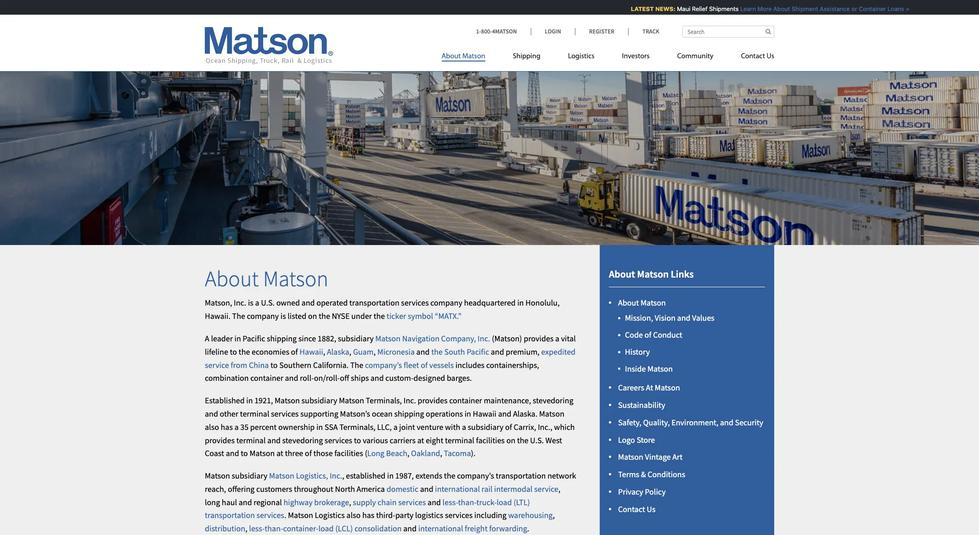 Task type: locate. For each thing, give the bounding box(es) containing it.
at up long beach , oakland , tacoma ).
[[417, 435, 424, 446]]

. down highway
[[284, 510, 286, 521]]

load left (lcl)
[[318, 524, 334, 534]]

0 horizontal spatial service
[[205, 360, 229, 370]]

of inside about matson links section
[[645, 330, 651, 340]]

1 horizontal spatial hawaii
[[473, 409, 496, 419]]

provides up coast
[[205, 435, 235, 446]]

1 horizontal spatial at
[[417, 435, 424, 446]]

company up "matx."
[[430, 298, 462, 308]]

matson right 1921,
[[275, 395, 300, 406]]

party
[[395, 510, 414, 521]]

transportation up under
[[349, 298, 399, 308]]

0 vertical spatial less-
[[443, 497, 458, 508]]

and down offering
[[239, 497, 252, 508]]

terminal
[[240, 409, 269, 419], [236, 435, 266, 446], [445, 435, 474, 446]]

0 vertical spatial u.s.
[[261, 298, 275, 308]]

and down the percent
[[267, 435, 281, 446]]

less- up logistics
[[443, 497, 458, 508]]

u.s. left "owned"
[[261, 298, 275, 308]]

us down policy on the right of page
[[647, 504, 656, 515]]

international left rail
[[435, 484, 480, 495]]

rail
[[482, 484, 493, 495]]

shipping up economies on the left bottom
[[267, 333, 297, 344]]

facilities
[[476, 435, 505, 446], [334, 448, 363, 459]]

0 vertical spatial pacific
[[243, 333, 265, 344]]

mission, vision and values
[[625, 313, 715, 323]]

1-800-4matson link
[[476, 28, 531, 35]]

barges.
[[447, 373, 472, 384]]

container inside includes containerships, combination container and roll-on/roll-off ships and custom-designed barges.
[[250, 373, 283, 384]]

expedited service from china
[[205, 347, 576, 370]]

contact us inside about matson links section
[[618, 504, 656, 515]]

1 vertical spatial at
[[276, 448, 283, 459]]

service down network
[[534, 484, 558, 495]]

a left the vital
[[555, 333, 559, 344]]

the right extends
[[444, 471, 455, 481]]

also up (lcl)
[[346, 510, 361, 521]]

contact inside about matson links section
[[618, 504, 645, 515]]

international inside . matson logistics also has third-party logistics services including warehousing , distribution , less-than-container-load (lcl) consolidation and international freight forwarding .
[[418, 524, 463, 534]]

0 horizontal spatial has
[[221, 422, 233, 432]]

services inside less-than-truck-load (ltl) transportation services
[[257, 510, 284, 521]]

0 vertical spatial container
[[250, 373, 283, 384]]

reach,
[[205, 484, 226, 495]]

safety, quality, environment, and security link
[[618, 417, 763, 428]]

contact
[[741, 53, 765, 60], [618, 504, 645, 515]]

0 horizontal spatial contact
[[618, 504, 645, 515]]

0 horizontal spatial transportation
[[205, 510, 255, 521]]

a leader in pacific shipping since 1882, subsidiary matson navigation company, inc.
[[205, 333, 490, 344]]

policy
[[645, 487, 666, 497]]

1 horizontal spatial contact
[[741, 53, 765, 60]]

matson up reach,
[[205, 471, 230, 481]]

pacific up includes
[[467, 347, 489, 357]]

0 vertical spatial contact
[[741, 53, 765, 60]]

services down the ssa on the left bottom of the page
[[325, 435, 352, 446]]

0 vertical spatial the
[[232, 311, 245, 322]]

1 horizontal spatial load
[[497, 497, 512, 508]]

the down carrix,
[[517, 435, 528, 446]]

investors link
[[608, 48, 663, 67]]

terminals, down matson's
[[339, 422, 375, 432]]

three
[[285, 448, 303, 459]]

offering
[[228, 484, 255, 495]]

1 horizontal spatial pacific
[[467, 347, 489, 357]]

contact down search search field
[[741, 53, 765, 60]]

1 horizontal spatial has
[[362, 510, 374, 521]]

hawaii down since
[[299, 347, 323, 357]]

the inside established in 1921, matson subsidiary matson terminals, inc. provides container maintenance, stevedoring and other terminal services supporting matson's ocean shipping operations in hawaii and alaska. matson also has a 35 percent ownership in ssa terminals, llc, a joint venture with a subsidiary of carrix, inc., which provides terminal and stevedoring services to various carriers at eight terminal facilities on the u.s. west coast and to matson at three of those facilities (
[[517, 435, 528, 446]]

listed
[[288, 311, 306, 322]]

1 vertical spatial contact
[[618, 504, 645, 515]]

sustainability link
[[618, 400, 665, 411]]

in left honolulu,
[[517, 298, 524, 308]]

0 horizontal spatial about matson
[[205, 265, 328, 292]]

0 horizontal spatial load
[[318, 524, 334, 534]]

1 vertical spatial container
[[449, 395, 482, 406]]

on/roll-
[[314, 373, 340, 384]]

international down logistics
[[418, 524, 463, 534]]

0 horizontal spatial container
[[250, 373, 283, 384]]

matson down the 1-
[[462, 53, 485, 60]]

inc. up north on the left of page
[[330, 471, 342, 481]]

contact us link down privacy policy link
[[618, 504, 656, 515]]

services up the international freight forwarding link
[[445, 510, 473, 521]]

regional
[[254, 497, 282, 508]]

and up logistics
[[428, 497, 441, 508]]

with
[[445, 422, 460, 432]]

guam link
[[353, 347, 374, 357]]

about matson link down the 1-
[[442, 48, 499, 67]]

0 horizontal spatial .
[[284, 510, 286, 521]]

1 horizontal spatial u.s.
[[530, 435, 544, 446]]

supply
[[353, 497, 376, 508]]

load down international rail intermodal service link
[[497, 497, 512, 508]]

is
[[248, 298, 253, 308], [280, 311, 286, 322]]

ticker symbol "matx." link
[[387, 311, 462, 322]]

at
[[417, 435, 424, 446], [276, 448, 283, 459]]

shipping inside established in 1921, matson subsidiary matson terminals, inc. provides container maintenance, stevedoring and other terminal services supporting matson's ocean shipping operations in hawaii and alaska. matson also has a 35 percent ownership in ssa terminals, llc, a joint venture with a subsidiary of carrix, inc., which provides terminal and stevedoring services to various carriers at eight terminal facilities on the u.s. west coast and to matson at three of those facilities (
[[394, 409, 424, 419]]

and inside matson, inc. is a u.s. owned and operated transportation services company headquartered in honolulu, hawaii. the company is listed on the nyse under the
[[302, 298, 315, 308]]

custom-
[[385, 373, 414, 384]]

2 horizontal spatial about matson
[[618, 298, 666, 308]]

to up from
[[230, 347, 237, 357]]

hawaii down 'maintenance,'
[[473, 409, 496, 419]]

or
[[846, 5, 852, 12]]

contact us down privacy policy link
[[618, 504, 656, 515]]

shipping
[[513, 53, 540, 60]]

1 vertical spatial stevedoring
[[282, 435, 323, 446]]

0 vertical spatial transportation
[[349, 298, 399, 308]]

fleet
[[404, 360, 419, 370]]

u.s. inside established in 1921, matson subsidiary matson terminals, inc. provides container maintenance, stevedoring and other terminal services supporting matson's ocean shipping operations in hawaii and alaska. matson also has a 35 percent ownership in ssa terminals, llc, a joint venture with a subsidiary of carrix, inc., which provides terminal and stevedoring services to various carriers at eight terminal facilities on the u.s. west coast and to matson at three of those facilities (
[[530, 435, 544, 446]]

0 vertical spatial terminals,
[[366, 395, 402, 406]]

1 vertical spatial transportation
[[496, 471, 546, 481]]

0 vertical spatial about matson link
[[442, 48, 499, 67]]

provides inside (matson) provides a vital lifeline to the economies of
[[524, 333, 554, 344]]

0 vertical spatial company
[[430, 298, 462, 308]]

services inside matson, inc. is a u.s. owned and operated transportation services company headquartered in honolulu, hawaii. the company is listed on the nyse under the
[[401, 298, 429, 308]]

1 horizontal spatial facilities
[[476, 435, 505, 446]]

and down 'maintenance,'
[[498, 409, 511, 419]]

matson
[[462, 53, 485, 60], [263, 265, 328, 292], [637, 268, 669, 280], [641, 298, 666, 308], [375, 333, 401, 344], [648, 364, 673, 374], [655, 383, 680, 393], [275, 395, 300, 406], [339, 395, 364, 406], [539, 409, 564, 419], [250, 448, 275, 459], [618, 452, 643, 463], [205, 471, 230, 481], [269, 471, 294, 481], [288, 510, 313, 521]]

0 horizontal spatial us
[[647, 504, 656, 515]]

inc. right matson,
[[234, 298, 246, 308]]

inside matson link
[[625, 364, 673, 374]]

about matson down the 1-
[[442, 53, 485, 60]]

carriers
[[390, 435, 416, 446]]

1 horizontal spatial stevedoring
[[533, 395, 573, 406]]

1 horizontal spatial on
[[506, 435, 515, 446]]

1 vertical spatial provides
[[418, 395, 448, 406]]

long
[[367, 448, 384, 459]]

news:
[[650, 5, 670, 12]]

to down 35
[[241, 448, 248, 459]]

has inside established in 1921, matson subsidiary matson terminals, inc. provides container maintenance, stevedoring and other terminal services supporting matson's ocean shipping operations in hawaii and alaska. matson also has a 35 percent ownership in ssa terminals, llc, a joint venture with a subsidiary of carrix, inc., which provides terminal and stevedoring services to various carriers at eight terminal facilities on the u.s. west coast and to matson at three of those facilities (
[[221, 422, 233, 432]]

terminals, up ocean
[[366, 395, 402, 406]]

lifeline
[[205, 347, 228, 357]]

services inside . matson logistics also has third-party logistics services including warehousing , distribution , less-than-container-load (lcl) consolidation and international freight forwarding .
[[445, 510, 473, 521]]

also up coast
[[205, 422, 219, 432]]

us inside top menu navigation
[[767, 53, 774, 60]]

less-
[[443, 497, 458, 508], [249, 524, 265, 534]]

top menu navigation
[[442, 48, 774, 67]]

search image
[[765, 28, 771, 34]]

inside matson
[[625, 364, 673, 374]]

and left "security"
[[720, 417, 733, 428]]

register
[[589, 28, 614, 35]]

leader
[[211, 333, 233, 344]]

beach
[[386, 448, 407, 459]]

1 vertical spatial load
[[318, 524, 334, 534]]

stevedoring down ownership
[[282, 435, 323, 446]]

0 vertical spatial than-
[[458, 497, 476, 508]]

the inside (matson) provides a vital lifeline to the economies of
[[239, 347, 250, 357]]

and down navigation
[[416, 347, 430, 357]]

various
[[363, 435, 388, 446]]

transportation inside matson, inc. is a u.s. owned and operated transportation services company headquartered in honolulu, hawaii. the company is listed on the nyse under the
[[349, 298, 399, 308]]

contact us link down search icon
[[727, 48, 774, 67]]

1 vertical spatial less-
[[249, 524, 265, 534]]

contact down privacy
[[618, 504, 645, 515]]

0 horizontal spatial u.s.
[[261, 298, 275, 308]]

0 horizontal spatial less-
[[249, 524, 265, 534]]

0 vertical spatial contact us
[[741, 53, 774, 60]]

and right 'vision'
[[677, 313, 690, 323]]

1 horizontal spatial transportation
[[349, 298, 399, 308]]

cranes load and offload matson containers from the containership at the terminal. image
[[0, 57, 979, 245]]

terminal down 35
[[236, 435, 266, 446]]

. down warehousing link
[[527, 524, 529, 534]]

1 horizontal spatial container
[[449, 395, 482, 406]]

subsidiary
[[338, 333, 374, 344], [302, 395, 337, 406], [468, 422, 504, 432], [232, 471, 267, 481]]

services up symbol
[[401, 298, 429, 308]]

transportation down haul
[[205, 510, 255, 521]]

2 vertical spatial provides
[[205, 435, 235, 446]]

1 horizontal spatial less-
[[443, 497, 458, 508]]

load
[[497, 497, 512, 508], [318, 524, 334, 534]]

matson vintage art
[[618, 452, 683, 463]]

the inside , established in 1987, extends the company's transportation network reach, offering customers throughout north america
[[444, 471, 455, 481]]

forwarding
[[489, 524, 527, 534]]

logistics
[[568, 53, 594, 60], [315, 510, 345, 521]]

nyse
[[332, 311, 350, 322]]

1 vertical spatial pacific
[[467, 347, 489, 357]]

1 vertical spatial has
[[362, 510, 374, 521]]

0 horizontal spatial also
[[205, 422, 219, 432]]

a left "owned"
[[255, 298, 259, 308]]

and inside , long haul and regional
[[239, 497, 252, 508]]

and down party
[[403, 524, 417, 534]]

in inside , established in 1987, extends the company's transportation network reach, offering customers throughout north america
[[387, 471, 394, 481]]

quality,
[[643, 417, 670, 428]]

0 vertical spatial contact us link
[[727, 48, 774, 67]]

at left the three
[[276, 448, 283, 459]]

2 vertical spatial about matson
[[618, 298, 666, 308]]

u.s. down inc.,
[[530, 435, 544, 446]]

history link
[[625, 347, 650, 357]]

of right fleet
[[421, 360, 428, 370]]

contact us down search icon
[[741, 53, 774, 60]]

matson's
[[340, 409, 370, 419]]

0 horizontal spatial the
[[232, 311, 245, 322]]

than- down the domestic and international rail intermodal service
[[458, 497, 476, 508]]

load inside . matson logistics also has third-party logistics services including warehousing , distribution , less-than-container-load (lcl) consolidation and international freight forwarding .
[[318, 524, 334, 534]]

1 vertical spatial .
[[527, 524, 529, 534]]

long
[[205, 497, 220, 508]]

has down supply
[[362, 510, 374, 521]]

consolidation
[[355, 524, 402, 534]]

transportation up "intermodal"
[[496, 471, 546, 481]]

0 horizontal spatial company
[[247, 311, 279, 322]]

than- down regional
[[265, 524, 283, 534]]

1 horizontal spatial us
[[767, 53, 774, 60]]

,
[[323, 347, 325, 357], [349, 347, 351, 357], [374, 347, 376, 357], [407, 448, 409, 459], [440, 448, 442, 459], [342, 471, 344, 481], [558, 484, 560, 495], [349, 497, 351, 508], [553, 510, 555, 521], [245, 524, 247, 534]]

company's down 'micronesia' link
[[365, 360, 402, 370]]

0 horizontal spatial facilities
[[334, 448, 363, 459]]

operated
[[316, 298, 348, 308]]

long beach link
[[367, 448, 407, 459]]

coast
[[205, 448, 224, 459]]

provides up premium,
[[524, 333, 554, 344]]

0 vertical spatial hawaii
[[299, 347, 323, 357]]

throughout
[[294, 484, 333, 495]]

0 vertical spatial logistics
[[568, 53, 594, 60]]

1 horizontal spatial also
[[346, 510, 361, 521]]

1 vertical spatial us
[[647, 504, 656, 515]]

company down "owned"
[[247, 311, 279, 322]]

logistics inside logistics link
[[568, 53, 594, 60]]

0 vertical spatial company's
[[365, 360, 402, 370]]

provides
[[524, 333, 554, 344], [418, 395, 448, 406], [205, 435, 235, 446]]

matson up micronesia
[[375, 333, 401, 344]]

honolulu,
[[525, 298, 560, 308]]

2 vertical spatial transportation
[[205, 510, 255, 521]]

inc. down 'custom-'
[[404, 395, 416, 406]]

the right hawaii.
[[232, 311, 245, 322]]

of up southern
[[291, 347, 298, 357]]

stevedoring up inc.,
[[533, 395, 573, 406]]

1 horizontal spatial company
[[430, 298, 462, 308]]

(
[[365, 448, 367, 459]]

about matson links
[[609, 268, 694, 280]]

0 horizontal spatial on
[[308, 311, 317, 322]]

1 vertical spatial international
[[418, 524, 463, 534]]

1 vertical spatial about matson link
[[618, 298, 666, 308]]

0 horizontal spatial than-
[[265, 524, 283, 534]]

1 horizontal spatial is
[[280, 311, 286, 322]]

(lcl)
[[335, 524, 353, 534]]

about matson up "owned"
[[205, 265, 328, 292]]

terminal up the percent
[[240, 409, 269, 419]]

micronesia link
[[377, 347, 415, 357]]

has down other
[[221, 422, 233, 432]]

company
[[430, 298, 462, 308], [247, 311, 279, 322]]

load inside less-than-truck-load (ltl) transportation services
[[497, 497, 512, 508]]

1 horizontal spatial service
[[534, 484, 558, 495]]

code of conduct link
[[625, 330, 682, 340]]

1 vertical spatial company's
[[457, 471, 494, 481]]

hawaii
[[299, 347, 323, 357], [473, 409, 496, 419]]

1 horizontal spatial about matson
[[442, 53, 485, 60]]

alaska.
[[513, 409, 537, 419]]

stevedoring
[[533, 395, 573, 406], [282, 435, 323, 446]]

pacific up economies on the left bottom
[[243, 333, 265, 344]]

0 horizontal spatial about matson link
[[442, 48, 499, 67]]

and down extends
[[420, 484, 433, 495]]

services
[[401, 298, 429, 308], [271, 409, 299, 419], [325, 435, 352, 446], [398, 497, 426, 508], [257, 510, 284, 521], [445, 510, 473, 521]]

vintage
[[645, 452, 671, 463]]

shipping up joint
[[394, 409, 424, 419]]

"matx."
[[435, 311, 462, 322]]

None search field
[[682, 26, 774, 38]]

privacy
[[618, 487, 643, 497]]

is left the listed on the left bottom of page
[[280, 311, 286, 322]]

1 horizontal spatial contact us
[[741, 53, 774, 60]]

of inside (matson) provides a vital lifeline to the economies of
[[291, 347, 298, 357]]

matson left the links
[[637, 268, 669, 280]]

u.s. inside matson, inc. is a u.s. owned and operated transportation services company headquartered in honolulu, hawaii. the company is listed on the nyse under the
[[261, 298, 275, 308]]

1 vertical spatial than-
[[265, 524, 283, 534]]

1921,
[[254, 395, 273, 406]]

inc. inside matson, inc. is a u.s. owned and operated transportation services company headquartered in honolulu, hawaii. the company is listed on the nyse under the
[[234, 298, 246, 308]]

0 horizontal spatial at
[[276, 448, 283, 459]]

0 vertical spatial about matson
[[442, 53, 485, 60]]

international freight forwarding link
[[418, 524, 527, 534]]

distribution
[[205, 524, 245, 534]]

0 horizontal spatial contact us
[[618, 504, 656, 515]]

also inside established in 1921, matson subsidiary matson terminals, inc. provides container maintenance, stevedoring and other terminal services supporting matson's ocean shipping operations in hawaii and alaska. matson also has a 35 percent ownership in ssa terminals, llc, a joint venture with a subsidiary of carrix, inc., which provides terminal and stevedoring services to various carriers at eight terminal facilities on the u.s. west coast and to matson at three of those facilities (
[[205, 422, 219, 432]]

0 horizontal spatial shipping
[[267, 333, 297, 344]]

1 horizontal spatial logistics
[[568, 53, 594, 60]]

1 vertical spatial u.s.
[[530, 435, 544, 446]]

container
[[250, 373, 283, 384], [449, 395, 482, 406]]

of right code
[[645, 330, 651, 340]]

1 vertical spatial hawaii
[[473, 409, 496, 419]]

than- inside . matson logistics also has third-party logistics services including warehousing , distribution , less-than-container-load (lcl) consolidation and international freight forwarding .
[[265, 524, 283, 534]]

1 vertical spatial logistics
[[315, 510, 345, 521]]

0 vertical spatial is
[[248, 298, 253, 308]]



Task type: describe. For each thing, give the bounding box(es) containing it.
network
[[547, 471, 576, 481]]

shipping link
[[499, 48, 554, 67]]

terminal up tacoma link
[[445, 435, 474, 446]]

domestic
[[387, 484, 418, 495]]

hawaii.
[[205, 311, 231, 322]]

terms
[[618, 469, 639, 480]]

ssa
[[325, 422, 338, 432]]

to left various
[[354, 435, 361, 446]]

1 vertical spatial company
[[247, 311, 279, 322]]

matson right at
[[655, 383, 680, 393]]

1 horizontal spatial contact us link
[[727, 48, 774, 67]]

safety, quality, environment, and security
[[618, 417, 763, 428]]

1 vertical spatial facilities
[[334, 448, 363, 459]]

and down southern
[[285, 373, 298, 384]]

a
[[205, 333, 209, 344]]

on inside established in 1921, matson subsidiary matson terminals, inc. provides container maintenance, stevedoring and other terminal services supporting matson's ocean shipping operations in hawaii and alaska. matson also has a 35 percent ownership in ssa terminals, llc, a joint venture with a subsidiary of carrix, inc., which provides terminal and stevedoring services to various carriers at eight terminal facilities on the u.s. west coast and to matson at three of those facilities (
[[506, 435, 515, 446]]

vital
[[561, 333, 576, 344]]

of left carrix,
[[505, 422, 512, 432]]

domestic and international rail intermodal service
[[387, 484, 558, 495]]

operations
[[426, 409, 463, 419]]

economies
[[252, 347, 289, 357]]

distribution link
[[205, 524, 245, 534]]

0 horizontal spatial hawaii
[[299, 347, 323, 357]]

freight
[[465, 524, 488, 534]]

customers
[[256, 484, 292, 495]]

and right ships
[[370, 373, 384, 384]]

from
[[231, 360, 247, 370]]

blue matson logo with ocean, shipping, truck, rail and logistics written beneath it. image
[[205, 27, 333, 65]]

oakland link
[[411, 448, 440, 459]]

on inside matson, inc. is a u.s. owned and operated transportation services company headquartered in honolulu, hawaii. the company is listed on the nyse under the
[[308, 311, 317, 322]]

matson, inc. is a u.s. owned and operated transportation services company headquartered in honolulu, hawaii. the company is listed on the nyse under the
[[205, 298, 560, 322]]

privacy policy
[[618, 487, 666, 497]]

matson up matson subsidiary matson logistics, inc.
[[250, 448, 275, 459]]

0 horizontal spatial pacific
[[243, 333, 265, 344]]

highway
[[284, 497, 313, 508]]

services up ownership
[[271, 409, 299, 419]]

track
[[642, 28, 659, 35]]

the south pacific link
[[431, 347, 489, 357]]

at
[[646, 383, 653, 393]]

subsidiary up ).
[[468, 422, 504, 432]]

the inside matson, inc. is a u.s. owned and operated transportation services company headquartered in honolulu, hawaii. the company is listed on the nyse under the
[[232, 311, 245, 322]]

inc.,
[[538, 422, 552, 432]]

includes containerships, combination container and roll-on/roll-off ships and custom-designed barges.
[[205, 360, 539, 384]]

logistics link
[[554, 48, 608, 67]]

matson up customers at the bottom
[[269, 471, 294, 481]]

a right llc,
[[393, 422, 398, 432]]

0 vertical spatial shipping
[[267, 333, 297, 344]]

matson up "owned"
[[263, 265, 328, 292]]

less- inside less-than-truck-load (ltl) transportation services
[[443, 497, 458, 508]]

Search search field
[[682, 26, 774, 38]]

about matson links section
[[588, 245, 786, 535]]

chain
[[378, 497, 397, 508]]

subsidiary up supporting
[[302, 395, 337, 406]]

container inside established in 1921, matson subsidiary matson terminals, inc. provides container maintenance, stevedoring and other terminal services supporting matson's ocean shipping operations in hawaii and alaska. matson also has a 35 percent ownership in ssa terminals, llc, a joint venture with a subsidiary of carrix, inc., which provides terminal and stevedoring services to various carriers at eight terminal facilities on the u.s. west coast and to matson at three of those facilities (
[[449, 395, 482, 406]]

in right leader
[[234, 333, 241, 344]]

truck-
[[476, 497, 497, 508]]

tacoma link
[[444, 448, 471, 459]]

logistics inside . matson logistics also has third-party logistics services including warehousing , distribution , less-than-container-load (lcl) consolidation and international freight forwarding .
[[315, 510, 345, 521]]

a right with on the left bottom of the page
[[462, 422, 466, 432]]

owned
[[276, 298, 300, 308]]

to inside (matson) provides a vital lifeline to the economies of
[[230, 347, 237, 357]]

0 horizontal spatial contact us link
[[618, 504, 656, 515]]

in inside matson, inc. is a u.s. owned and operated transportation services company headquartered in honolulu, hawaii. the company is listed on the nyse under the
[[517, 298, 524, 308]]

careers at matson
[[618, 383, 680, 393]]

in left 1921,
[[246, 395, 253, 406]]

values
[[692, 313, 715, 323]]

mission,
[[625, 313, 653, 323]]

1 horizontal spatial the
[[350, 360, 363, 370]]

&
[[641, 469, 646, 480]]

0 vertical spatial .
[[284, 510, 286, 521]]

matson up at
[[648, 364, 673, 374]]

careers
[[618, 383, 644, 393]]

a left 35
[[234, 422, 239, 432]]

a inside (matson) provides a vital lifeline to the economies of
[[555, 333, 559, 344]]

maintenance,
[[484, 395, 531, 406]]

to southern california. the company's fleet of vessels
[[269, 360, 454, 370]]

america
[[357, 484, 385, 495]]

since
[[298, 333, 316, 344]]

highway brokerage , supply chain services and
[[284, 497, 443, 508]]

matson inside top menu navigation
[[462, 53, 485, 60]]

hawaii link
[[299, 347, 323, 357]]

than- inside less-than-truck-load (ltl) transportation services
[[458, 497, 476, 508]]

learn
[[735, 5, 751, 12]]

designed
[[414, 373, 445, 384]]

service inside expedited service from china
[[205, 360, 229, 370]]

us inside about matson links section
[[647, 504, 656, 515]]

inside
[[625, 364, 646, 374]]

matson inside . matson logistics also has third-party logistics services including warehousing , distribution , less-than-container-load (lcl) consolidation and international freight forwarding .
[[288, 510, 313, 521]]

0 horizontal spatial is
[[248, 298, 253, 308]]

the down operated
[[319, 311, 330, 322]]

environment,
[[671, 417, 718, 428]]

subsidiary up offering
[[232, 471, 267, 481]]

logo
[[618, 435, 635, 445]]

services up party
[[398, 497, 426, 508]]

also inside . matson logistics also has third-party logistics services including warehousing , distribution , less-than-container-load (lcl) consolidation and international freight forwarding .
[[346, 510, 361, 521]]

history
[[625, 347, 650, 357]]

container
[[853, 5, 881, 12]]

matson,
[[205, 298, 232, 308]]

percent
[[250, 422, 277, 432]]

less-than-truck-load (ltl) transportation services link
[[205, 497, 530, 521]]

1987,
[[395, 471, 414, 481]]

1882,
[[318, 333, 336, 344]]

sustainability
[[618, 400, 665, 411]]

1-
[[476, 28, 481, 35]]

transportation inside less-than-truck-load (ltl) transportation services
[[205, 510, 255, 521]]

community
[[677, 53, 713, 60]]

contact us inside top menu navigation
[[741, 53, 774, 60]]

and right coast
[[226, 448, 239, 459]]

southern
[[279, 360, 311, 370]]

register link
[[575, 28, 628, 35]]

, established in 1987, extends the company's transportation network reach, offering customers throughout north america
[[205, 471, 576, 495]]

subsidiary up guam
[[338, 333, 374, 344]]

>
[[900, 5, 904, 12]]

company,
[[441, 333, 476, 344]]

inc. left "(matson)"
[[478, 333, 490, 344]]

terms & conditions link
[[618, 469, 685, 480]]

has inside . matson logistics also has third-party logistics services including warehousing , distribution , less-than-container-load (lcl) consolidation and international freight forwarding .
[[362, 510, 374, 521]]

expedited service from china link
[[205, 347, 576, 370]]

intermodal
[[494, 484, 533, 495]]

the down "matson navigation company, inc." link
[[431, 347, 443, 357]]

matson navigation company, inc. link
[[375, 333, 490, 344]]

code
[[625, 330, 643, 340]]

a inside matson, inc. is a u.s. owned and operated transportation services company headquartered in honolulu, hawaii. the company is listed on the nyse under the
[[255, 298, 259, 308]]

hawaii inside established in 1921, matson subsidiary matson terminals, inc. provides container maintenance, stevedoring and other terminal services supporting matson's ocean shipping operations in hawaii and alaska. matson also has a 35 percent ownership in ssa terminals, llc, a joint venture with a subsidiary of carrix, inc., which provides terminal and stevedoring services to various carriers at eight terminal facilities on the u.s. west coast and to matson at three of those facilities (
[[473, 409, 496, 419]]

north
[[335, 484, 355, 495]]

matson up terms
[[618, 452, 643, 463]]

0 vertical spatial facilities
[[476, 435, 505, 446]]

ticker
[[387, 311, 406, 322]]

latest
[[626, 5, 648, 12]]

expedited
[[541, 347, 576, 357]]

(ltl)
[[514, 497, 530, 508]]

0 horizontal spatial provides
[[205, 435, 235, 446]]

of right the three
[[305, 448, 312, 459]]

matson up matson's
[[339, 395, 364, 406]]

warehousing link
[[508, 510, 553, 521]]

1 vertical spatial about matson
[[205, 265, 328, 292]]

careers at matson link
[[618, 383, 680, 393]]

0 horizontal spatial company's
[[365, 360, 402, 370]]

about matson inside section
[[618, 298, 666, 308]]

in right operations on the left bottom
[[465, 409, 471, 419]]

(matson) provides a vital lifeline to the economies of
[[205, 333, 576, 357]]

, long haul and regional
[[205, 484, 560, 508]]

and down "(matson)"
[[491, 347, 504, 357]]

long beach , oakland , tacoma ).
[[367, 448, 476, 459]]

matson up 'vision'
[[641, 298, 666, 308]]

1 vertical spatial is
[[280, 311, 286, 322]]

contact inside top menu navigation
[[741, 53, 765, 60]]

about matson inside top menu navigation
[[442, 53, 485, 60]]

, inside , established in 1987, extends the company's transportation network reach, offering customers throughout north america
[[342, 471, 344, 481]]

the left 'ticker'
[[374, 311, 385, 322]]

west
[[545, 435, 562, 446]]

in left the ssa on the left bottom of the page
[[316, 422, 323, 432]]

mission, vision and values link
[[625, 313, 715, 323]]

. matson logistics also has third-party logistics services including warehousing , distribution , less-than-container-load (lcl) consolidation and international freight forwarding .
[[205, 510, 555, 534]]

0 vertical spatial at
[[417, 435, 424, 446]]

security
[[735, 417, 763, 428]]

and left other
[[205, 409, 218, 419]]

about inside top menu navigation
[[442, 53, 461, 60]]

company's inside , established in 1987, extends the company's transportation network reach, offering customers throughout north america
[[457, 471, 494, 481]]

inc. inside established in 1921, matson subsidiary matson terminals, inc. provides container maintenance, stevedoring and other terminal services supporting matson's ocean shipping operations in hawaii and alaska. matson also has a 35 percent ownership in ssa terminals, llc, a joint venture with a subsidiary of carrix, inc., which provides terminal and stevedoring services to various carriers at eight terminal facilities on the u.s. west coast and to matson at three of those facilities (
[[404, 395, 416, 406]]

those
[[313, 448, 333, 459]]

, inside , long haul and regional
[[558, 484, 560, 495]]

matson logistics, inc. link
[[269, 471, 342, 481]]

less- inside . matson logistics also has third-party logistics services including warehousing , distribution , less-than-container-load (lcl) consolidation and international freight forwarding .
[[249, 524, 265, 534]]

and inside . matson logistics also has third-party logistics services including warehousing , distribution , less-than-container-load (lcl) consolidation and international freight forwarding .
[[403, 524, 417, 534]]

0 vertical spatial international
[[435, 484, 480, 495]]

1 vertical spatial terminals,
[[339, 422, 375, 432]]

1 vertical spatial service
[[534, 484, 558, 495]]

store
[[637, 435, 655, 445]]

to down economies on the left bottom
[[270, 360, 278, 370]]

established
[[346, 471, 385, 481]]

transportation inside , established in 1987, extends the company's transportation network reach, offering customers throughout north america
[[496, 471, 546, 481]]

supply chain services link
[[353, 497, 426, 508]]

matson up inc.,
[[539, 409, 564, 419]]



Task type: vqa. For each thing, say whether or not it's contained in the screenshot.
combination at the left of page
yes



